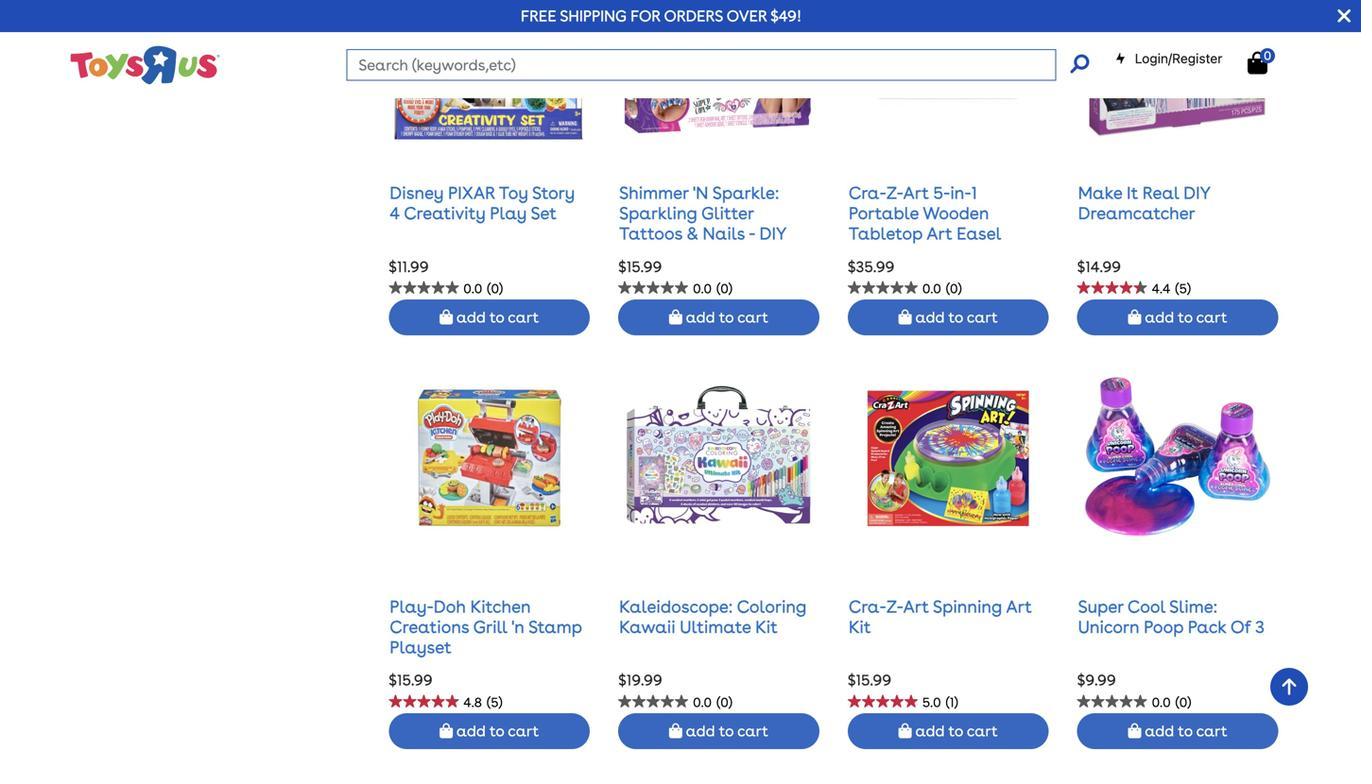 Task type: vqa. For each thing, say whether or not it's contained in the screenshot.
Cra-Z-Art Spinning Art Kit
yes



Task type: describe. For each thing, give the bounding box(es) containing it.
(0) for &
[[717, 281, 733, 297]]

0.0 down ultimate
[[693, 695, 712, 711]]

play
[[490, 203, 527, 224]]

sparkling
[[619, 203, 697, 224]]

shopping bag image inside 0 link
[[1248, 52, 1268, 74]]

cra-z-art 5-in-1 portable wooden tabletop art easel link
[[849, 183, 1002, 244]]

over
[[727, 7, 767, 25]]

orders
[[664, 7, 723, 25]]

tabletop
[[849, 224, 923, 244]]

glitter
[[701, 203, 754, 224]]

portable
[[849, 203, 919, 224]]

cra- inside shimmer 'n sparkle: sparkling glitter tattoos & nails - diy glittery nail & body art creations, cra-z-art ages 8+
[[707, 265, 745, 285]]

story
[[532, 183, 575, 203]]

spinning
[[933, 597, 1002, 617]]

4.4 (5)
[[1152, 281, 1191, 297]]

shimmer
[[619, 183, 689, 203]]

disney pixar toy story 4 creativity play set
[[390, 183, 575, 224]]

art right body
[[785, 244, 811, 265]]

easel
[[957, 224, 1002, 244]]

0.0 for &
[[693, 281, 712, 297]]

body
[[741, 244, 781, 265]]

$14.99
[[1077, 257, 1121, 276]]

Enter Keyword or Item No. search field
[[346, 49, 1056, 81]]

coloring
[[737, 597, 807, 617]]

(0) down "poop"
[[1176, 695, 1192, 711]]

(0) for play
[[487, 281, 503, 297]]

1 horizontal spatial &
[[724, 244, 736, 265]]

8+
[[663, 285, 683, 305]]

'n
[[693, 183, 709, 203]]

of
[[1231, 617, 1251, 638]]

cool
[[1128, 597, 1166, 617]]

shipping
[[560, 7, 627, 25]]

0.0 (0) down ultimate
[[693, 695, 733, 711]]

ultimate
[[680, 617, 751, 638]]

z- for cra-z-art spinning art kit
[[887, 597, 903, 617]]

4.8 (5)
[[464, 695, 503, 711]]

0.0 (0) for portable
[[923, 281, 962, 297]]

unicorn
[[1078, 617, 1140, 638]]

kawaii
[[619, 617, 676, 638]]

(1)
[[946, 695, 958, 711]]

kaleidoscope:
[[619, 597, 733, 617]]

$15.99 for cra-z-art spinning art kit
[[848, 671, 892, 690]]

0.0 (0) down "poop"
[[1152, 695, 1192, 711]]

4.4
[[1152, 281, 1171, 297]]

it
[[1127, 183, 1138, 203]]

kaleidoscope: coloring kawaii ultimate kit
[[619, 597, 807, 638]]

0 link
[[1248, 48, 1287, 75]]

art down wooden
[[927, 224, 953, 244]]

nails
[[703, 224, 745, 244]]

play-
[[390, 597, 434, 617]]

super cool slime: unicorn poop pack of 3
[[1078, 597, 1265, 638]]

doh
[[434, 597, 466, 617]]

(5) for 4.8 (5)
[[487, 695, 503, 711]]

4
[[390, 203, 400, 224]]

stamp
[[529, 617, 582, 638]]

login/register
[[1135, 51, 1223, 66]]

play-doh kitchen creations grill 'n stamp playset link
[[390, 597, 582, 658]]

play-doh kitchen creations grill 'n stamp playset
[[390, 597, 582, 658]]

0.0 for play
[[464, 281, 482, 297]]

$49!
[[771, 7, 802, 25]]

cra-z-art spinning art kit
[[849, 597, 1032, 638]]

nail
[[686, 244, 720, 265]]

5.0
[[923, 695, 941, 711]]

make it real  diy dreamcatcher image
[[1083, 0, 1273, 139]]

art right spinning
[[1006, 597, 1032, 617]]

5.0 (1)
[[923, 695, 958, 711]]

login/register button
[[1115, 49, 1223, 68]]

tattoos
[[619, 224, 683, 244]]

ages
[[619, 285, 659, 305]]

real
[[1143, 183, 1179, 203]]

$19.99
[[618, 671, 662, 690]]

z- for cra-z-art 5-in-1 portable wooden tabletop art easel
[[887, 183, 903, 203]]

super cool slime: unicorn poop pack of 3 link
[[1078, 597, 1265, 638]]

cra-z-art 5-in-1 portable wooden tabletop art easel
[[849, 183, 1002, 244]]

play-doh kitchen creations grill 'n stamp playset image
[[412, 364, 567, 553]]

shimmer 'n sparkle: sparkling glitter tattoos & nails - diy glittery nail & body art creations, cra-z-art ages 8+ image
[[624, 0, 814, 139]]

cra-z-art spinning art kit link
[[849, 597, 1032, 638]]

1
[[972, 183, 977, 203]]

cra- for cra-z-art 5-in-1 portable wooden tabletop art easel
[[849, 183, 887, 203]]

make it real  diy dreamcatcher link
[[1078, 183, 1211, 224]]

0 horizontal spatial &
[[687, 224, 699, 244]]

super cool slime: unicorn poop pack of 3 image
[[1083, 364, 1273, 553]]

$15.99 for play-doh kitchen creations grill 'n stamp playset
[[389, 671, 433, 690]]

set
[[531, 203, 557, 224]]



Task type: locate. For each thing, give the bounding box(es) containing it.
make
[[1078, 183, 1123, 203]]

to
[[490, 308, 504, 327], [719, 308, 734, 327], [949, 308, 963, 327], [1178, 308, 1193, 327], [490, 722, 504, 741], [719, 722, 734, 741], [949, 722, 963, 741], [1178, 722, 1193, 741]]

add to cart button
[[389, 300, 590, 336], [618, 300, 820, 336], [848, 300, 1049, 336], [1077, 300, 1279, 336], [389, 714, 590, 750], [618, 714, 820, 750], [848, 714, 1049, 750], [1077, 714, 1279, 750]]

art
[[903, 183, 929, 203], [927, 224, 953, 244], [785, 244, 811, 265], [761, 265, 787, 285], [903, 597, 929, 617], [1006, 597, 1032, 617]]

make it real  diy dreamcatcher
[[1078, 183, 1211, 224]]

0 vertical spatial (5)
[[1176, 281, 1191, 297]]

1 kit from the left
[[755, 617, 778, 638]]

diy right -
[[760, 224, 787, 244]]

free
[[521, 7, 557, 25]]

1 vertical spatial shopping bag image
[[440, 310, 453, 325]]

diy
[[1184, 183, 1211, 203], [760, 224, 787, 244]]

-
[[749, 224, 755, 244]]

cra- inside cra-z-art 5-in-1 portable wooden tabletop art easel
[[849, 183, 887, 203]]

0.0 right "8+"
[[693, 281, 712, 297]]

z- inside cra-z-art 5-in-1 portable wooden tabletop art easel
[[887, 183, 903, 203]]

glittery
[[619, 244, 682, 265]]

0 vertical spatial cra-
[[849, 183, 887, 203]]

0 horizontal spatial shopping bag image
[[440, 310, 453, 325]]

shimmer 'n sparkle: sparkling glitter tattoos & nails - diy glittery nail & body art creations, cra-z-art ages 8+ link
[[619, 183, 811, 305]]

kaleidoscope: coloring kawaii ultimate kit image
[[624, 364, 814, 553]]

pack
[[1188, 617, 1227, 638]]

0.0 (0)
[[464, 281, 503, 297], [693, 281, 733, 297], [923, 281, 962, 297], [693, 695, 733, 711], [1152, 695, 1192, 711]]

z- inside cra-z-art spinning art kit
[[887, 597, 903, 617]]

z- down body
[[745, 265, 761, 285]]

1 horizontal spatial $15.99
[[618, 257, 662, 276]]

0 horizontal spatial diy
[[760, 224, 787, 244]]

wooden
[[923, 203, 989, 224]]

art left 5-
[[903, 183, 929, 203]]

close button image
[[1338, 6, 1351, 26]]

0.0 down tabletop
[[923, 281, 941, 297]]

z- up portable
[[887, 183, 903, 203]]

sparkle:
[[713, 183, 779, 203]]

disney pixar toy story 4 creativity play set image
[[395, 0, 584, 139]]

creativity
[[404, 203, 486, 224]]

z- left spinning
[[887, 597, 903, 617]]

0 vertical spatial diy
[[1184, 183, 1211, 203]]

(0) down ultimate
[[717, 695, 733, 711]]

2 kit from the left
[[849, 617, 871, 638]]

& up nail
[[687, 224, 699, 244]]

5-
[[933, 183, 950, 203]]

0 horizontal spatial kit
[[755, 617, 778, 638]]

0.0 down "poop"
[[1152, 695, 1171, 711]]

super
[[1078, 597, 1124, 617]]

cra-z-art 5-in-1 portable wooden tabletop art easel image
[[854, 0, 1043, 139]]

0.0 (0) down easel
[[923, 281, 962, 297]]

toy
[[499, 183, 528, 203]]

kit
[[755, 617, 778, 638], [849, 617, 871, 638]]

$35.99
[[848, 257, 895, 276]]

shopping bag image
[[669, 310, 682, 325], [899, 310, 912, 325], [1128, 310, 1142, 325], [440, 724, 453, 739], [669, 724, 682, 739], [899, 724, 912, 739], [1128, 724, 1142, 739]]

$9.99
[[1077, 671, 1116, 690]]

(0) down play
[[487, 281, 503, 297]]

poop
[[1144, 617, 1184, 638]]

free shipping for orders over $49!
[[521, 7, 802, 25]]

1 horizontal spatial shopping bag image
[[1248, 52, 1268, 74]]

(0) down nail
[[717, 281, 733, 297]]

1 horizontal spatial diy
[[1184, 183, 1211, 203]]

shopping bag image
[[1248, 52, 1268, 74], [440, 310, 453, 325]]

1 vertical spatial diy
[[760, 224, 787, 244]]

toys r us image
[[69, 44, 220, 87]]

pixar
[[448, 183, 495, 203]]

(5) right 4.4
[[1176, 281, 1191, 297]]

(5) for 4.4 (5)
[[1176, 281, 1191, 297]]

shimmer 'n sparkle: sparkling glitter tattoos & nails - diy glittery nail & body art creations, cra-z-art ages 8+
[[619, 183, 811, 305]]

0 horizontal spatial (5)
[[487, 695, 503, 711]]

diy inside shimmer 'n sparkle: sparkling glitter tattoos & nails - diy glittery nail & body art creations, cra-z-art ages 8+
[[760, 224, 787, 244]]

0 vertical spatial shopping bag image
[[1248, 52, 1268, 74]]

slime:
[[1170, 597, 1218, 617]]

cart
[[508, 308, 539, 327], [737, 308, 769, 327], [967, 308, 998, 327], [1197, 308, 1228, 327], [508, 722, 539, 741], [737, 722, 769, 741], [967, 722, 998, 741], [1197, 722, 1228, 741]]

(0)
[[487, 281, 503, 297], [717, 281, 733, 297], [946, 281, 962, 297], [717, 695, 733, 711], [1176, 695, 1192, 711]]

disney pixar toy story 4 creativity play set link
[[390, 183, 575, 224]]

0 horizontal spatial $15.99
[[389, 671, 433, 690]]

add to cart
[[453, 308, 539, 327], [682, 308, 769, 327], [912, 308, 998, 327], [1142, 308, 1228, 327], [453, 722, 539, 741], [682, 722, 769, 741], [912, 722, 998, 741], [1142, 722, 1228, 741]]

cra- for cra-z-art spinning art kit
[[849, 597, 887, 617]]

0.0 (0) for play
[[464, 281, 503, 297]]

&
[[687, 224, 699, 244], [724, 244, 736, 265]]

2 vertical spatial z-
[[887, 597, 903, 617]]

0.0
[[464, 281, 482, 297], [693, 281, 712, 297], [923, 281, 941, 297], [693, 695, 712, 711], [1152, 695, 1171, 711]]

$11.99
[[389, 257, 429, 276]]

'n
[[512, 617, 525, 638]]

playset
[[390, 638, 452, 658]]

0.0 (0) down play
[[464, 281, 503, 297]]

kit inside kaleidoscope: coloring kawaii ultimate kit
[[755, 617, 778, 638]]

diy inside make it real  diy dreamcatcher
[[1184, 183, 1211, 203]]

disney
[[390, 183, 444, 203]]

2 vertical spatial cra-
[[849, 597, 887, 617]]

cra-
[[849, 183, 887, 203], [707, 265, 745, 285], [849, 597, 887, 617]]

art down body
[[761, 265, 787, 285]]

cra-z-art spinning art kit image
[[854, 364, 1043, 553]]

cra- inside cra-z-art spinning art kit
[[849, 597, 887, 617]]

1 vertical spatial (5)
[[487, 695, 503, 711]]

(5) right 4.8
[[487, 695, 503, 711]]

grill
[[473, 617, 507, 638]]

free shipping for orders over $49! link
[[521, 7, 802, 25]]

1 vertical spatial z-
[[745, 265, 761, 285]]

add
[[457, 308, 486, 327], [686, 308, 715, 327], [916, 308, 945, 327], [1145, 308, 1174, 327], [457, 722, 486, 741], [686, 722, 715, 741], [916, 722, 945, 741], [1145, 722, 1174, 741]]

diy right real
[[1184, 183, 1211, 203]]

1 vertical spatial cra-
[[707, 265, 745, 285]]

for
[[631, 7, 661, 25]]

1 horizontal spatial kit
[[849, 617, 871, 638]]

0.0 down creativity
[[464, 281, 482, 297]]

0.0 (0) down nail
[[693, 281, 733, 297]]

(0) for portable
[[946, 281, 962, 297]]

2 horizontal spatial $15.99
[[848, 671, 892, 690]]

3
[[1256, 617, 1265, 638]]

kaleidoscope: coloring kawaii ultimate kit link
[[619, 597, 807, 638]]

0
[[1264, 48, 1272, 63]]

kit inside cra-z-art spinning art kit
[[849, 617, 871, 638]]

z- inside shimmer 'n sparkle: sparkling glitter tattoos & nails - diy glittery nail & body art creations, cra-z-art ages 8+
[[745, 265, 761, 285]]

in-
[[950, 183, 972, 203]]

None search field
[[346, 49, 1089, 81]]

creations,
[[619, 265, 703, 285]]

0.0 for portable
[[923, 281, 941, 297]]

0 vertical spatial z-
[[887, 183, 903, 203]]

0.0 (0) for &
[[693, 281, 733, 297]]

1 horizontal spatial (5)
[[1176, 281, 1191, 297]]

art left spinning
[[903, 597, 929, 617]]

kitchen
[[470, 597, 531, 617]]

4.8
[[464, 695, 482, 711]]

creations
[[390, 617, 469, 638]]

(0) down easel
[[946, 281, 962, 297]]

& down nails
[[724, 244, 736, 265]]

dreamcatcher
[[1078, 203, 1196, 224]]

$15.99
[[618, 257, 662, 276], [389, 671, 433, 690], [848, 671, 892, 690]]



